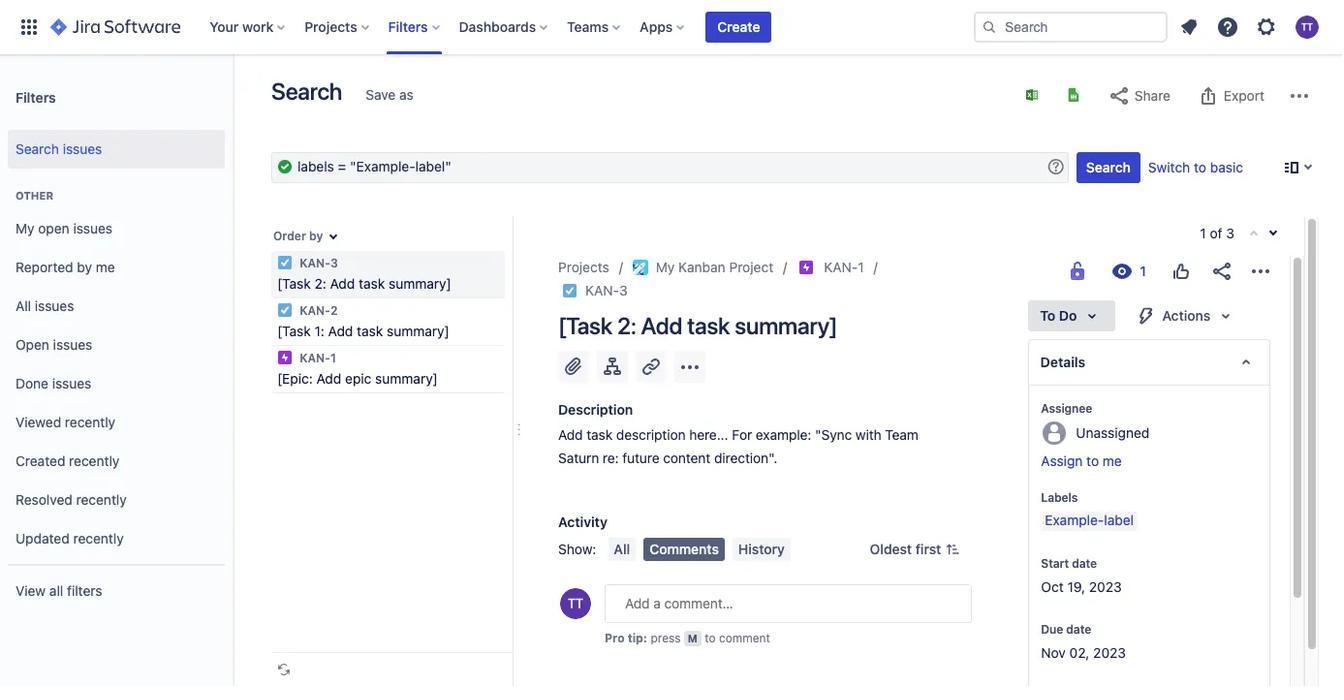 Task type: describe. For each thing, give the bounding box(es) containing it.
order by
[[273, 229, 323, 243]]

export button
[[1187, 80, 1274, 111]]

actions image
[[1249, 260, 1273, 283]]

assign to me
[[1041, 453, 1122, 469]]

reported
[[16, 258, 73, 275]]

open in google sheets image
[[1066, 87, 1082, 103]]

recently for resolved recently
[[76, 491, 127, 507]]

create
[[718, 18, 760, 35]]

history button
[[733, 538, 791, 561]]

filters
[[67, 582, 102, 599]]

to do
[[1040, 307, 1077, 324]]

date for start date oct 19, 2023
[[1072, 556, 1097, 571]]

[epic: add epic summary]
[[277, 370, 438, 387]]

basic
[[1210, 159, 1243, 175]]

my open issues link
[[8, 209, 225, 248]]

to do button
[[1029, 300, 1116, 331]]

details element
[[1029, 339, 1271, 386]]

show:
[[558, 541, 596, 557]]

assignee
[[1041, 401, 1092, 416]]

with
[[856, 426, 882, 443]]

assignee pin to top. only you can see pinned fields. image
[[1096, 401, 1112, 417]]

history
[[738, 541, 785, 557]]

issues for open issues
[[53, 336, 92, 352]]

your
[[210, 18, 239, 35]]

2
[[330, 303, 338, 318]]

pro tip: press m to comment
[[605, 631, 770, 645]]

done
[[16, 375, 48, 391]]

my kanban project image
[[633, 260, 648, 275]]

[task down kan-3 "link" on the left of page
[[558, 312, 612, 339]]

kan-3 link
[[585, 279, 628, 302]]

search button
[[1076, 152, 1141, 183]]

resolved
[[16, 491, 72, 507]]

open in microsoft excel image
[[1024, 87, 1040, 103]]

created recently link
[[8, 442, 225, 481]]

save
[[366, 86, 396, 103]]

kan-2
[[297, 303, 338, 318]]

1 vertical spatial 1
[[858, 259, 864, 275]]

example-label link
[[1041, 512, 1138, 531]]

task inside description add task description here... for example: "sync with team saturn re: future content direction".
[[587, 426, 613, 443]]

open
[[38, 220, 70, 236]]

Search field
[[974, 12, 1168, 43]]

switch to basic
[[1148, 159, 1243, 175]]

[task for kan-2
[[277, 323, 311, 339]]

filters button
[[382, 12, 447, 43]]

labels example-label
[[1041, 490, 1134, 528]]

view
[[16, 582, 46, 599]]

viewed recently
[[16, 413, 115, 430]]

start date oct 19, 2023
[[1041, 556, 1122, 595]]

direction".
[[714, 450, 777, 466]]

summary] right epic on the left
[[375, 370, 438, 387]]

all issues link
[[8, 287, 225, 326]]

kan- for [epic: add epic summary]
[[300, 351, 330, 365]]

reported by me link
[[8, 248, 225, 287]]

as
[[399, 86, 414, 103]]

0 vertical spatial 3
[[1226, 225, 1235, 241]]

projects link
[[558, 256, 609, 279]]

1 vertical spatial 2:
[[617, 312, 636, 339]]

other
[[16, 189, 53, 202]]

save as
[[366, 86, 414, 103]]

share
[[1135, 87, 1171, 104]]

oct
[[1041, 579, 1064, 595]]

open issues
[[16, 336, 92, 352]]

search for search issues
[[16, 140, 59, 157]]

resolved recently link
[[8, 481, 225, 519]]

1 vertical spatial [task 2: add task summary]
[[558, 312, 838, 339]]

of
[[1210, 225, 1223, 241]]

projects for projects dropdown button
[[305, 18, 357, 35]]

banner containing your work
[[0, 0, 1342, 54]]

issues for search issues
[[63, 140, 102, 157]]

summary] up [epic: add epic summary]
[[387, 323, 450, 339]]

summary] up [task 1: add task summary]
[[389, 275, 451, 292]]

description
[[558, 401, 633, 418]]

profile image of terry turtle image
[[560, 588, 591, 619]]

oldest first
[[870, 541, 941, 557]]

viewed recently link
[[8, 403, 225, 442]]

1 vertical spatial kan-3
[[585, 282, 628, 299]]

[task 1: add task summary]
[[277, 323, 450, 339]]

pro
[[605, 631, 625, 645]]

task image for [task 2: add task summary]
[[277, 255, 293, 270]]

teams
[[567, 18, 609, 35]]

for
[[732, 426, 752, 443]]

created recently
[[16, 452, 120, 469]]

work
[[242, 18, 274, 35]]

all for all
[[614, 541, 630, 557]]

search issues
[[16, 140, 102, 157]]

actions button
[[1124, 300, 1249, 331]]

oldest first button
[[858, 538, 972, 561]]

create button
[[706, 12, 772, 43]]

0 horizontal spatial kan-1
[[297, 351, 336, 365]]

filters inside popup button
[[388, 18, 428, 35]]

order
[[273, 229, 306, 243]]

project
[[729, 259, 774, 275]]

0 horizontal spatial 2:
[[314, 275, 326, 292]]

recently for viewed recently
[[65, 413, 115, 430]]

open issues link
[[8, 326, 225, 364]]

epic
[[345, 370, 372, 387]]

resolved recently
[[16, 491, 127, 507]]

description add task description here... for example: "sync with team saturn re: future content direction".
[[558, 401, 922, 466]]

team
[[885, 426, 919, 443]]

description
[[616, 426, 686, 443]]

primary element
[[12, 0, 974, 54]]

add right 1:
[[328, 323, 353, 339]]

date for due date
[[1066, 622, 1091, 637]]

add a child issue image
[[601, 355, 624, 378]]

by for reported
[[77, 258, 92, 275]]

labels
[[1041, 490, 1078, 505]]

me for assign to me
[[1103, 453, 1122, 469]]

your work button
[[204, 12, 293, 43]]

0 vertical spatial kan-1
[[824, 259, 864, 275]]

oldest
[[870, 541, 912, 557]]

to for basic
[[1194, 159, 1207, 175]]

task up [task 1: add task summary]
[[359, 275, 385, 292]]

task image for [task 1: add task summary]
[[277, 302, 293, 318]]

all for all issues
[[16, 297, 31, 314]]



Task type: vqa. For each thing, say whether or not it's contained in the screenshot.


Task type: locate. For each thing, give the bounding box(es) containing it.
kanban
[[679, 259, 726, 275]]

02,
[[1070, 644, 1090, 661]]

all up "open"
[[16, 297, 31, 314]]

jira software image
[[50, 16, 181, 39], [50, 16, 181, 39]]

2023 right 19,
[[1089, 579, 1122, 595]]

1 vertical spatial task image
[[277, 302, 293, 318]]

1 horizontal spatial to
[[1087, 453, 1099, 469]]

1 vertical spatial 3
[[330, 256, 338, 270]]

search image
[[982, 19, 997, 35]]

2 horizontal spatial 1
[[1200, 225, 1206, 241]]

other group
[[8, 169, 225, 564]]

kan-1 down 1:
[[297, 351, 336, 365]]

search issues link
[[8, 130, 225, 169]]

done issues
[[16, 375, 91, 391]]

None text field
[[271, 152, 1069, 183]]

kan- down 1:
[[300, 351, 330, 365]]

viewed
[[16, 413, 61, 430]]

projects inside dropdown button
[[305, 18, 357, 35]]

all button
[[608, 538, 636, 561]]

0 horizontal spatial search
[[16, 140, 59, 157]]

0 horizontal spatial all
[[16, 297, 31, 314]]

kan-3
[[297, 256, 338, 270], [585, 282, 628, 299]]

search left switch on the right of page
[[1086, 159, 1131, 175]]

all
[[16, 297, 31, 314], [614, 541, 630, 557]]

1 vertical spatial kan-1
[[297, 351, 336, 365]]

1 horizontal spatial [task 2: add task summary]
[[558, 312, 838, 339]]

to for me
[[1087, 453, 1099, 469]]

3 up the 2
[[330, 256, 338, 270]]

date inside start date oct 19, 2023
[[1072, 556, 1097, 571]]

kan- up 1:
[[300, 303, 330, 318]]

notifications image
[[1178, 16, 1201, 39]]

1 horizontal spatial projects
[[558, 259, 609, 275]]

0 vertical spatial to
[[1194, 159, 1207, 175]]

0 horizontal spatial 3
[[330, 256, 338, 270]]

add up saturn
[[558, 426, 583, 443]]

0 horizontal spatial to
[[705, 631, 716, 645]]

1 horizontal spatial search
[[271, 78, 342, 105]]

to right 'assign'
[[1087, 453, 1099, 469]]

search issues group
[[8, 124, 225, 174]]

due
[[1041, 622, 1063, 637]]

1 horizontal spatial 3
[[619, 282, 628, 299]]

task image down 'order'
[[277, 255, 293, 270]]

my for my kanban project
[[656, 259, 675, 275]]

issues inside group
[[63, 140, 102, 157]]

19,
[[1068, 579, 1086, 595]]

2 vertical spatial to
[[705, 631, 716, 645]]

1 horizontal spatial my
[[656, 259, 675, 275]]

date
[[1072, 556, 1097, 571], [1066, 622, 1091, 637]]

comments
[[650, 541, 719, 557]]

kan-1
[[824, 259, 864, 275], [297, 351, 336, 365]]

0 horizontal spatial my
[[16, 220, 34, 236]]

vote options: no one has voted for this issue yet. image
[[1170, 260, 1193, 283]]

menu bar
[[604, 538, 795, 561]]

3 inside "link"
[[619, 282, 628, 299]]

kan- down projects link
[[585, 282, 619, 299]]

Add a comment… field
[[605, 584, 972, 623]]

2 task image from the top
[[277, 302, 293, 318]]

attach image
[[562, 355, 585, 378]]

recently down resolved recently link
[[73, 530, 124, 546]]

search inside button
[[1086, 159, 1131, 175]]

0 vertical spatial task image
[[277, 255, 293, 270]]

save as button
[[356, 79, 423, 110]]

add left epic on the left
[[316, 370, 341, 387]]

1 vertical spatial date
[[1066, 622, 1091, 637]]

comment
[[719, 631, 770, 645]]

recently for created recently
[[69, 452, 120, 469]]

projects right work
[[305, 18, 357, 35]]

2 horizontal spatial 3
[[1226, 225, 1235, 241]]

open
[[16, 336, 49, 352]]

add inside description add task description here... for example: "sync with team saturn re: future content direction".
[[558, 426, 583, 443]]

apps
[[640, 18, 673, 35]]

0 horizontal spatial [task 2: add task summary]
[[277, 275, 451, 292]]

0 vertical spatial 2023
[[1089, 579, 1122, 595]]

me down unassigned
[[1103, 453, 1122, 469]]

settings image
[[1255, 16, 1278, 39]]

details
[[1041, 354, 1086, 370]]

2 horizontal spatial to
[[1194, 159, 1207, 175]]

do
[[1059, 307, 1077, 324]]

my kanban project link
[[633, 256, 774, 279]]

1 horizontal spatial all
[[614, 541, 630, 557]]

appswitcher icon image
[[17, 16, 41, 39]]

2 vertical spatial 3
[[619, 282, 628, 299]]

0 vertical spatial projects
[[305, 18, 357, 35]]

your profile and settings image
[[1296, 16, 1319, 39]]

0 horizontal spatial by
[[77, 258, 92, 275]]

recently
[[65, 413, 115, 430], [69, 452, 120, 469], [76, 491, 127, 507], [73, 530, 124, 546]]

by for order
[[309, 229, 323, 243]]

0 horizontal spatial kan-3
[[297, 256, 338, 270]]

banner
[[0, 0, 1342, 54]]

3
[[1226, 225, 1235, 241], [330, 256, 338, 270], [619, 282, 628, 299]]

2023 inside start date oct 19, 2023
[[1089, 579, 1122, 595]]

order by link
[[271, 224, 325, 247]]

kan- right project
[[824, 259, 858, 275]]

by right reported
[[77, 258, 92, 275]]

kan- for [task 2: add task summary]
[[300, 256, 330, 270]]

me inside other group
[[96, 258, 115, 275]]

1 vertical spatial my
[[656, 259, 675, 275]]

label
[[1104, 512, 1134, 528]]

search
[[271, 78, 342, 105], [16, 140, 59, 157], [1086, 159, 1131, 175]]

0 vertical spatial filters
[[388, 18, 428, 35]]

0 vertical spatial [task 2: add task summary]
[[277, 275, 451, 292]]

1 horizontal spatial me
[[1103, 453, 1122, 469]]

done issues link
[[8, 364, 225, 403]]

menu bar containing all
[[604, 538, 795, 561]]

recently down created recently link
[[76, 491, 127, 507]]

search up other
[[16, 140, 59, 157]]

me inside button
[[1103, 453, 1122, 469]]

to
[[1040, 307, 1056, 324]]

0 horizontal spatial me
[[96, 258, 115, 275]]

task up epic on the left
[[357, 323, 383, 339]]

issues for all issues
[[35, 297, 74, 314]]

task
[[359, 275, 385, 292], [687, 312, 730, 339], [357, 323, 383, 339], [587, 426, 613, 443]]

kan-1 right project
[[824, 259, 864, 275]]

filters up search issues
[[16, 89, 56, 105]]

0 vertical spatial by
[[309, 229, 323, 243]]

view all filters
[[16, 582, 102, 599]]

actions
[[1162, 307, 1211, 324]]

me for reported by me
[[96, 258, 115, 275]]

0 horizontal spatial projects
[[305, 18, 357, 35]]

[task 2: add task summary] down my kanban project 'link'
[[558, 312, 838, 339]]

1 vertical spatial search
[[16, 140, 59, 157]]

next issue 'kan-2' ( type 'j' ) image
[[1266, 226, 1281, 241]]

my right the my kanban project icon
[[656, 259, 675, 275]]

start
[[1041, 556, 1069, 571]]

my for my open issues
[[16, 220, 34, 236]]

0 vertical spatial 2:
[[314, 275, 326, 292]]

1 horizontal spatial kan-3
[[585, 282, 628, 299]]

3 right "of"
[[1226, 225, 1235, 241]]

not available - this is the first issue image
[[1246, 227, 1262, 242]]

apps button
[[634, 12, 692, 43]]

all
[[49, 582, 63, 599]]

kan- down order by
[[300, 256, 330, 270]]

saturn
[[558, 450, 599, 466]]

1 vertical spatial to
[[1087, 453, 1099, 469]]

to inside button
[[1087, 453, 1099, 469]]

to right m
[[705, 631, 716, 645]]

0 vertical spatial date
[[1072, 556, 1097, 571]]

issues
[[63, 140, 102, 157], [73, 220, 112, 236], [35, 297, 74, 314], [53, 336, 92, 352], [52, 375, 91, 391]]

recently up created recently
[[65, 413, 115, 430]]

projects up kan-3 "link" on the left of page
[[558, 259, 609, 275]]

my inside other group
[[16, 220, 34, 236]]

task image
[[277, 255, 293, 270], [277, 302, 293, 318]]

kan- for [task 1: add task summary]
[[300, 303, 330, 318]]

filters up as
[[388, 18, 428, 35]]

by inside reported by me link
[[77, 258, 92, 275]]

1 vertical spatial me
[[1103, 453, 1122, 469]]

updated recently link
[[8, 519, 225, 558]]

[epic:
[[277, 370, 313, 387]]

kan-3 down projects link
[[585, 282, 628, 299]]

task down my kanban project 'link'
[[687, 312, 730, 339]]

"sync
[[815, 426, 852, 443]]

all issues
[[16, 297, 74, 314]]

all right show:
[[614, 541, 630, 557]]

add down the my kanban project icon
[[641, 312, 683, 339]]

nov 02, 2023
[[1041, 644, 1126, 661]]

search down projects dropdown button
[[271, 78, 342, 105]]

1 vertical spatial projects
[[558, 259, 609, 275]]

newest first image
[[945, 542, 961, 557]]

epic image
[[277, 350, 293, 365]]

search for search button
[[1086, 159, 1131, 175]]

1 vertical spatial 2023
[[1093, 644, 1126, 661]]

0 vertical spatial 1
[[1200, 225, 1206, 241]]

recently down viewed recently link
[[69, 452, 120, 469]]

kan- inside "link"
[[585, 282, 619, 299]]

1 horizontal spatial 2:
[[617, 312, 636, 339]]

0 horizontal spatial 1
[[330, 351, 336, 365]]

0 vertical spatial search
[[271, 78, 342, 105]]

2: down kan-3 "link" on the left of page
[[617, 312, 636, 339]]

activity
[[558, 514, 608, 530]]

1 vertical spatial filters
[[16, 89, 56, 105]]

[task for kan-3
[[277, 275, 311, 292]]

2 vertical spatial 1
[[330, 351, 336, 365]]

0 vertical spatial kan-3
[[297, 256, 338, 270]]

by
[[309, 229, 323, 243], [77, 258, 92, 275]]

updated recently
[[16, 530, 124, 546]]

issues for done issues
[[52, 375, 91, 391]]

0 horizontal spatial filters
[[16, 89, 56, 105]]

0 vertical spatial me
[[96, 258, 115, 275]]

teams button
[[561, 12, 628, 43]]

1 horizontal spatial kan-1
[[824, 259, 864, 275]]

due date
[[1041, 622, 1091, 637]]

[task left 1:
[[277, 323, 311, 339]]

summary] down project
[[735, 312, 838, 339]]

to left basic
[[1194, 159, 1207, 175]]

1 horizontal spatial by
[[309, 229, 323, 243]]

switch to basic link
[[1148, 159, 1243, 175]]

re:
[[603, 450, 619, 466]]

2 horizontal spatial search
[[1086, 159, 1131, 175]]

switch
[[1148, 159, 1190, 175]]

add up the 2
[[330, 275, 355, 292]]

by right 'order'
[[309, 229, 323, 243]]

add
[[330, 275, 355, 292], [641, 312, 683, 339], [328, 323, 353, 339], [316, 370, 341, 387], [558, 426, 583, 443]]

1
[[1200, 225, 1206, 241], [858, 259, 864, 275], [330, 351, 336, 365]]

projects button
[[299, 12, 377, 43]]

m
[[688, 632, 698, 644]]

assign
[[1041, 453, 1083, 469]]

me down my open issues 'link'
[[96, 258, 115, 275]]

sidebar navigation image
[[211, 78, 254, 116]]

date up 02,
[[1066, 622, 1091, 637]]

search inside group
[[16, 140, 59, 157]]

due date pin to top. only you can see pinned fields. image
[[1095, 622, 1111, 638]]

[task up kan-2
[[277, 275, 311, 292]]

created
[[16, 452, 65, 469]]

[task 2: add task summary] up the 2
[[277, 275, 451, 292]]

1 vertical spatial by
[[77, 258, 92, 275]]

projects for projects link
[[558, 259, 609, 275]]

share image
[[1210, 260, 1234, 283]]

1 task image from the top
[[277, 255, 293, 270]]

0 vertical spatial my
[[16, 220, 34, 236]]

updated
[[16, 530, 70, 546]]

tip:
[[628, 631, 647, 645]]

2: up kan-2
[[314, 275, 326, 292]]

kan-1 link
[[824, 256, 864, 279]]

2023 down due date pin to top. only you can see pinned fields. image
[[1093, 644, 1126, 661]]

3 up the "add a child issue" icon
[[619, 282, 628, 299]]

2 vertical spatial search
[[1086, 159, 1131, 175]]

all inside button
[[614, 541, 630, 557]]

example-
[[1045, 512, 1104, 528]]

1 vertical spatial all
[[614, 541, 630, 557]]

0 vertical spatial all
[[16, 297, 31, 314]]

1 horizontal spatial 1
[[858, 259, 864, 275]]

kan-3 down order by
[[297, 256, 338, 270]]

recently for updated recently
[[73, 530, 124, 546]]

2023
[[1089, 579, 1122, 595], [1093, 644, 1126, 661]]

my left "open"
[[16, 220, 34, 236]]

task image left kan-2
[[277, 302, 293, 318]]

by inside order by link
[[309, 229, 323, 243]]

issues inside 'link'
[[73, 220, 112, 236]]

your work
[[210, 18, 274, 35]]

all inside other group
[[16, 297, 31, 314]]

my open issues
[[16, 220, 112, 236]]

1 horizontal spatial filters
[[388, 18, 428, 35]]

first
[[916, 541, 941, 557]]

my
[[16, 220, 34, 236], [656, 259, 675, 275]]

dashboards button
[[453, 12, 555, 43]]

task down description
[[587, 426, 613, 443]]

help image
[[1216, 16, 1240, 39]]

reported by me
[[16, 258, 115, 275]]

date up 19,
[[1072, 556, 1097, 571]]



